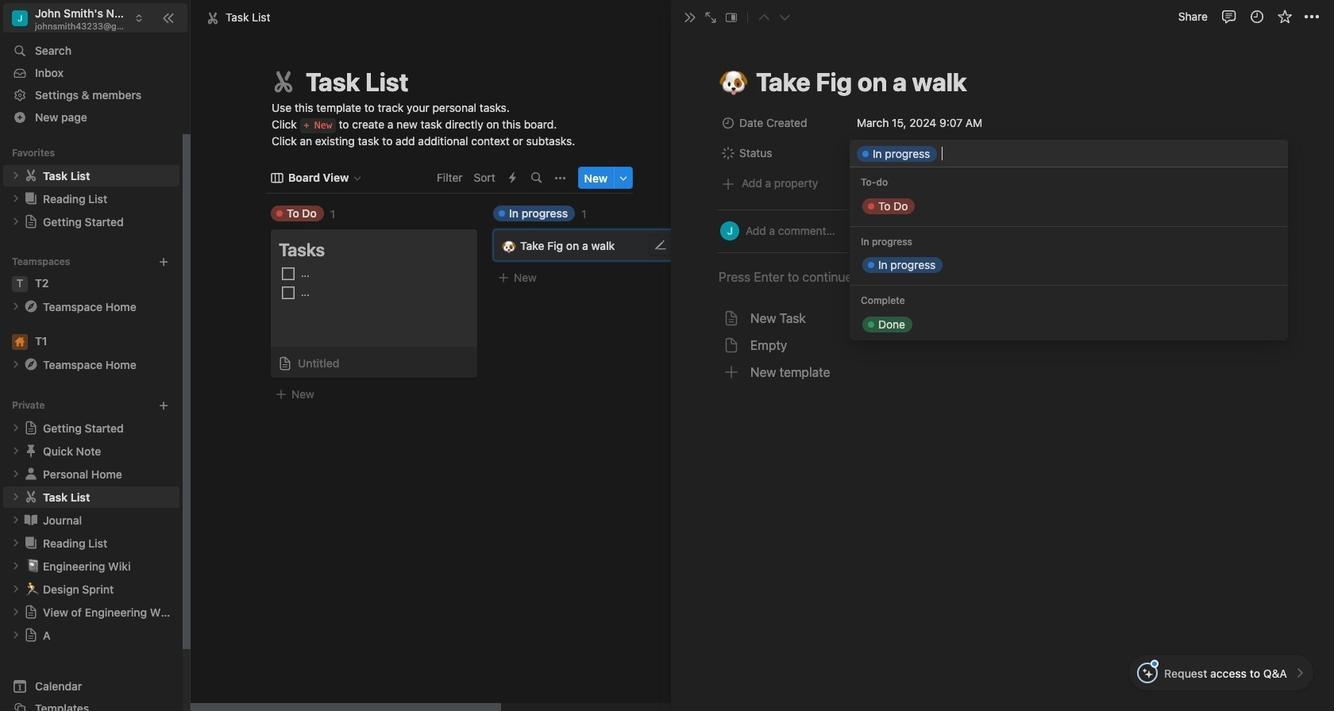 Task type: locate. For each thing, give the bounding box(es) containing it.
row
[[717, 110, 1289, 140], [717, 140, 1289, 170]]

side peek region
[[666, 0, 1335, 712]]

page properties table
[[717, 110, 1289, 170]]

updates image right comments image
[[1249, 9, 1265, 25]]

menu inside side peek region
[[717, 306, 1289, 386]]

updates image
[[1249, 9, 1265, 25], [1251, 10, 1267, 26]]

updates image left 'favorite' image
[[1251, 10, 1267, 26]]

favorite image
[[1277, 9, 1293, 25]]

None text field
[[942, 146, 1277, 161]]

open in full page image
[[705, 11, 717, 24]]

previous page image
[[759, 12, 770, 23]]

menu
[[850, 168, 1289, 340], [717, 306, 1289, 386]]

change page icon image
[[269, 68, 298, 96]]



Task type: describe. For each thing, give the bounding box(es) containing it.
t image
[[12, 276, 28, 292]]

updates image inside side peek region
[[1249, 9, 1265, 25]]

create and view automations image
[[509, 173, 516, 184]]

add a page image
[[158, 400, 169, 411]]

new teamspace image
[[158, 256, 169, 268]]

🐶 image
[[720, 64, 748, 101]]

favorited image
[[1279, 10, 1294, 26]]

2 row from the top
[[717, 140, 1289, 170]]

next page image
[[779, 12, 790, 23]]

close image
[[684, 11, 697, 24]]

1 row from the top
[[717, 110, 1289, 140]]

close sidebar image
[[162, 12, 175, 24]]

🐶 image
[[502, 237, 516, 255]]

comments image
[[1221, 9, 1237, 25]]



Task type: vqa. For each thing, say whether or not it's contained in the screenshot.
tab list
no



